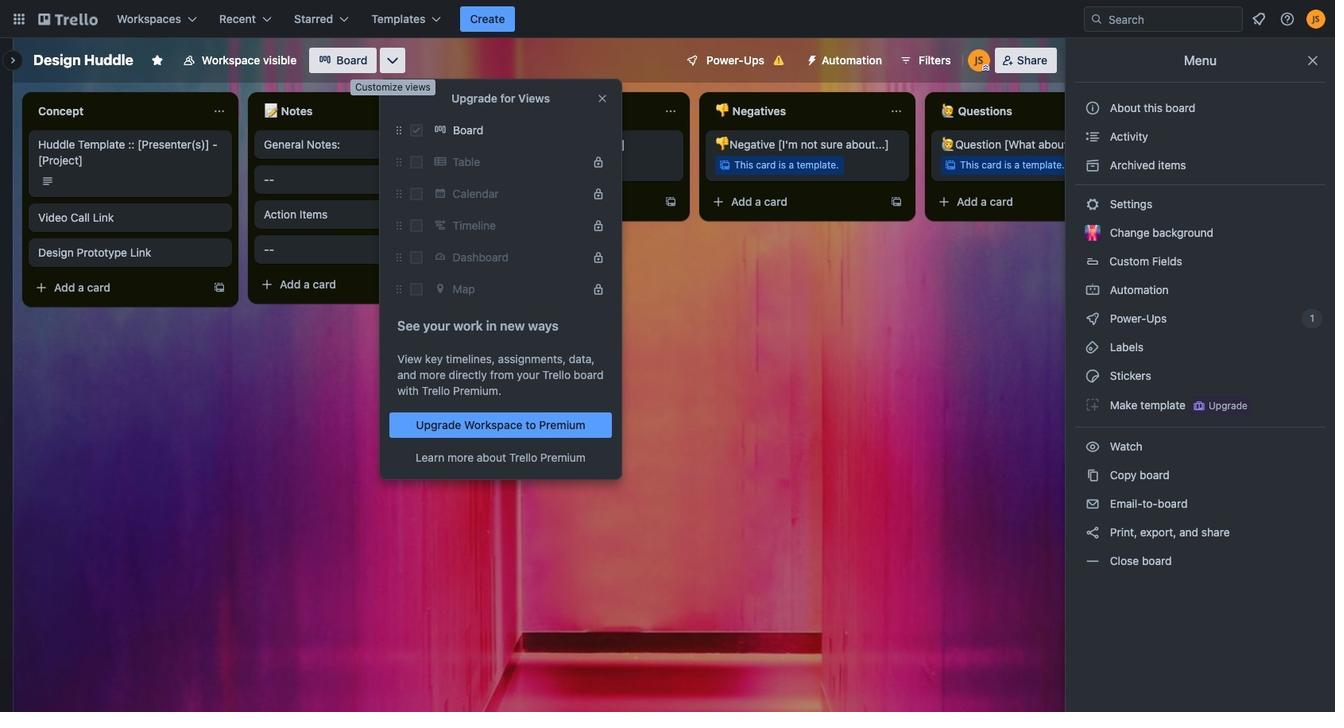 Task type: describe. For each thing, give the bounding box(es) containing it.
Search field
[[1103, 8, 1242, 30]]

close popover image
[[596, 92, 609, 105]]

star or unstar board image
[[151, 54, 164, 67]]

0 horizontal spatial john smith (johnsmith38824343) image
[[968, 49, 990, 72]]

0 horizontal spatial create from template… image
[[439, 278, 451, 291]]

search image
[[1091, 13, 1103, 25]]

1 sm image from the top
[[1085, 129, 1101, 145]]

primary element
[[0, 0, 1335, 38]]

back to home image
[[38, 6, 98, 32]]



Task type: locate. For each thing, give the bounding box(es) containing it.
1 vertical spatial john smith (johnsmith38824343) image
[[968, 49, 990, 72]]

1 vertical spatial sm image
[[1085, 282, 1101, 298]]

this member is an admin of this board. image
[[982, 64, 989, 72]]

create from template… image
[[664, 196, 677, 208], [890, 196, 903, 208], [439, 278, 451, 291]]

0 vertical spatial sm image
[[1085, 129, 1101, 145]]

Board name text field
[[25, 48, 141, 73]]

2 vertical spatial sm image
[[1085, 553, 1101, 569]]

customize views image
[[385, 52, 401, 68]]

john smith (johnsmith38824343) image
[[1307, 10, 1326, 29], [968, 49, 990, 72]]

sm image
[[800, 48, 822, 70], [1085, 157, 1101, 173], [1085, 196, 1101, 212], [1085, 311, 1101, 327], [1085, 339, 1101, 355], [1085, 368, 1101, 384], [1085, 397, 1101, 413], [1085, 439, 1101, 455], [1085, 467, 1101, 483], [1085, 496, 1101, 512], [1085, 525, 1101, 540]]

None text field
[[480, 99, 658, 124], [706, 99, 884, 124], [480, 99, 658, 124], [706, 99, 884, 124]]

0 vertical spatial john smith (johnsmith38824343) image
[[1307, 10, 1326, 29]]

sm image
[[1085, 129, 1101, 145], [1085, 282, 1101, 298], [1085, 553, 1101, 569]]

1 horizontal spatial create from template… image
[[664, 196, 677, 208]]

2 horizontal spatial create from template… image
[[890, 196, 903, 208]]

2 sm image from the top
[[1085, 282, 1101, 298]]

create from template… image
[[213, 281, 226, 294]]

0 notifications image
[[1250, 10, 1269, 29]]

1 horizontal spatial john smith (johnsmith38824343) image
[[1307, 10, 1326, 29]]

open information menu image
[[1280, 11, 1296, 27]]

tooltip
[[351, 79, 435, 95]]

None text field
[[29, 99, 207, 124], [254, 99, 432, 124], [932, 99, 1110, 124], [29, 99, 207, 124], [254, 99, 432, 124], [932, 99, 1110, 124]]

3 sm image from the top
[[1085, 553, 1101, 569]]



Task type: vqa. For each thing, say whether or not it's contained in the screenshot.
seventh sm icon from the bottom
yes



